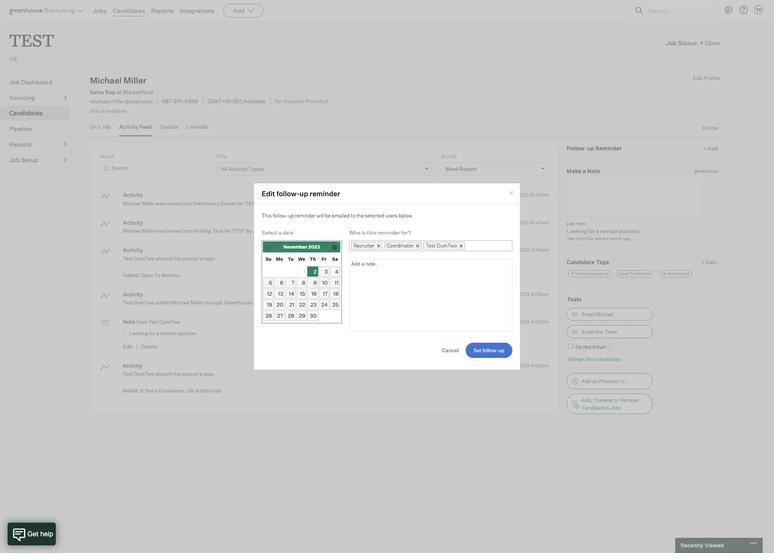 Task type: describe. For each thing, give the bounding box(es) containing it.
16
[[311, 291, 317, 297]]

add a headline
[[90, 107, 127, 114]]

1 inside last note: looking for a remote position test dumtwo               about 1 month               ago
[[607, 236, 609, 242]]

29 link
[[297, 311, 307, 321]]

rep
[[105, 89, 116, 96]]

is
[[362, 230, 366, 236]]

email for email the team
[[582, 329, 595, 335]]

td button
[[753, 4, 765, 16]]

30
[[310, 313, 317, 319]]

597-
[[162, 98, 174, 105]]

0 vertical spatial reports link
[[151, 7, 174, 14]]

last note: looking for a remote position test dumtwo               about 1 month               ago
[[567, 221, 639, 242]]

headline
[[105, 107, 127, 114]]

added: 6 years experience, us authorized
[[122, 388, 221, 394]]

1 horizontal spatial note
[[587, 168, 600, 174]]

date
[[283, 230, 294, 236]]

experience
[[587, 271, 609, 277]]

edit for edit link
[[123, 343, 133, 350]]

cancel
[[442, 347, 459, 354]]

(gmt+10:30) adelaide
[[207, 98, 266, 105]]

8
[[302, 280, 305, 286]]

allison for michael miller was moved into holding tank for test by allison tuohy.
[[253, 228, 269, 234]]

november
[[284, 244, 307, 250]]

moved for preliminary
[[166, 200, 182, 207]]

provided
[[305, 98, 328, 105]]

12 link
[[263, 289, 274, 299]]

remove
[[620, 397, 639, 403]]

+ add
[[703, 145, 718, 151]]

a for date
[[279, 230, 281, 236]]

+ edit link
[[700, 257, 718, 267]]

1 vertical spatial remote
[[160, 330, 177, 336]]

2023 inside edit follow-up reminder dialog
[[308, 244, 320, 250]]

miller for michael miller sales rep at marketwise
[[123, 75, 147, 86]]

follow
[[702, 125, 718, 131]]

27
[[277, 313, 283, 319]]

1 18, from the top
[[510, 291, 517, 297]]

test down edit link
[[122, 371, 133, 377]]

job for job setup
[[9, 156, 20, 164]]

17 link
[[319, 289, 329, 299]]

follow- for this
[[273, 213, 288, 219]]

fr
[[322, 256, 327, 262]]

0 horizontal spatial to
[[154, 272, 160, 278]]

delete
[[141, 343, 157, 350]]

test inside note from test dumtwo
[[148, 319, 158, 325]]

1 vertical spatial candidates link
[[9, 109, 67, 118]]

11:40am
[[531, 247, 549, 253]]

14
[[289, 291, 294, 297]]

2 vertical spatial email
[[593, 344, 606, 350]]

greenhouse.
[[224, 300, 254, 306]]

this follow-up reminder will be emailed to the selected users below.
[[262, 213, 413, 219]]

recently
[[681, 543, 704, 549]]

by for screen
[[259, 200, 265, 207]]

years inside '6 years experience' link
[[575, 271, 586, 277]]

pipeline
[[9, 125, 32, 133]]

add, transfer or remove candidate's jobs button
[[567, 394, 653, 414]]

email the team button
[[567, 325, 653, 338]]

a for headline
[[101, 107, 104, 114]]

this up added: open to remote
[[173, 256, 182, 262]]

1 4:09pm from the top
[[531, 291, 549, 297]]

michael for michael miller was moved into holding tank for test by allison tuohy.
[[123, 228, 141, 234]]

0 horizontal spatial remote
[[161, 272, 179, 278]]

test inside last note: looking for a remote position test dumtwo               about 1 month               ago
[[567, 236, 575, 242]]

details
[[161, 123, 178, 130]]

add for add a headline
[[90, 107, 100, 114]]

test dumtwo added michael miller through greenhouse.
[[123, 300, 254, 306]]

transfer
[[594, 397, 613, 403]]

remote inside last note: looking for a remote position test dumtwo               about 1 month               ago
[[600, 228, 618, 234]]

follow- for edit
[[277, 190, 300, 198]]

sort
[[442, 153, 451, 159]]

26
[[266, 313, 272, 319]]

add as prospect to ...
[[582, 378, 631, 384]]

person's for experience,
[[182, 371, 202, 377]]

6 years experience
[[572, 271, 609, 277]]

added
[[156, 300, 170, 306]]

as
[[592, 378, 598, 384]]

miller for michael miller was moved into holding tank for test by allison tuohy.
[[142, 228, 155, 234]]

1 inside on 1 job link
[[98, 123, 100, 130]]

michael inside button
[[596, 311, 614, 317]]

+ for + add
[[703, 145, 707, 151]]

do not email
[[576, 344, 606, 350]]

12
[[267, 291, 272, 297]]

configure image
[[724, 5, 733, 14]]

0 vertical spatial candidates link
[[113, 7, 145, 14]]

td button
[[754, 5, 764, 14]]

@mentions
[[694, 168, 718, 174]]

experience,
[[159, 388, 186, 394]]

4389
[[184, 98, 198, 105]]

select
[[262, 230, 277, 236]]

dashboard
[[21, 78, 53, 86]]

integrations link
[[180, 7, 214, 14]]

users
[[385, 213, 398, 219]]

added: for added: open to remote
[[123, 272, 140, 278]]

note:
[[576, 221, 587, 226]]

this up experience, at the left
[[173, 371, 181, 377]]

open for open to remote
[[619, 271, 629, 277]]

no
[[275, 98, 282, 105]]

2 18, from the top
[[510, 319, 517, 325]]

test for michael miller was moved into preliminary screen for test by allison tuohy.
[[245, 200, 258, 207]]

1 vertical spatial note
[[123, 319, 135, 325]]

michael miller sales rep at marketwise
[[90, 75, 154, 96]]

1 sep 18, 2023 4:09pm from the top
[[500, 291, 549, 297]]

mo
[[276, 256, 283, 262]]

tuohy. for michael miller was moved into holding tank for test by allison tuohy.
[[270, 228, 285, 234]]

23 link
[[308, 300, 318, 310]]

last
[[567, 221, 576, 226]]

0 horizontal spatial years
[[145, 388, 157, 394]]

jobs inside add, transfer or remove candidate's jobs
[[610, 405, 622, 411]]

from
[[136, 319, 147, 325]]

18 link
[[330, 289, 340, 299]]

1 vertical spatial reports link
[[9, 140, 67, 149]]

2 sep from the top
[[500, 319, 509, 325]]

oct for michael miller was moved into holding tank for test by allison tuohy.
[[498, 219, 507, 226]]

by
[[452, 153, 457, 159]]

2 vertical spatial 6
[[140, 388, 144, 394]]

1 vertical spatial authorized
[[195, 388, 221, 394]]

job setup
[[9, 156, 38, 164]]

edit for edit profile
[[693, 75, 703, 81]]

2 vertical spatial oct
[[500, 247, 508, 253]]

edit link
[[123, 343, 133, 350]]

for right tank
[[225, 228, 231, 234]]

sourcing
[[9, 94, 35, 102]]

0 horizontal spatial open
[[141, 272, 153, 278]]

1 vertical spatial position
[[178, 330, 197, 336]]

1 vertical spatial us
[[187, 388, 194, 394]]

td
[[756, 7, 762, 13]]

add for add as prospect to ...
[[582, 378, 591, 384]]

30 link
[[308, 311, 318, 321]]

us authorized
[[661, 271, 690, 277]]

1 vertical spatial candidates
[[9, 109, 43, 117]]

recruiter
[[354, 243, 375, 249]]

28 link
[[286, 311, 296, 321]]

who is this reminder for?
[[349, 230, 411, 236]]

moved for holding
[[166, 228, 182, 234]]

up for edit follow-up reminder
[[300, 190, 308, 198]]

dumtwo inside note from test dumtwo
[[159, 319, 180, 325]]

open to remote
[[619, 271, 651, 277]]

into for holding
[[183, 228, 192, 234]]

up for this follow-up reminder will be emailed to the selected users below.
[[288, 213, 294, 219]]

17
[[323, 291, 328, 297]]

most recent
[[446, 166, 477, 172]]

this down do not email
[[586, 356, 595, 363]]

recent
[[459, 166, 477, 172]]

test for michael miller was moved into holding tank for test by allison tuohy.
[[232, 228, 245, 234]]

sourcing link
[[9, 93, 67, 102]]

for right screen
[[238, 200, 244, 207]]

pipeline link
[[9, 124, 67, 133]]

a down note from test dumtwo
[[157, 330, 159, 336]]

1 horizontal spatial candidates
[[113, 7, 145, 14]]

10:40am for michael miller was moved into holding tank for test by allison tuohy.
[[529, 219, 549, 226]]

altered for remote
[[156, 256, 172, 262]]

5
[[269, 280, 272, 286]]

0 vertical spatial test
[[9, 29, 54, 51]]

into for preliminary
[[183, 200, 192, 207]]

michael for michael miller was moved into preliminary screen for test by allison tuohy.
[[123, 200, 141, 207]]

on 1 job link
[[90, 123, 111, 135]]

test link
[[9, 21, 54, 53]]



Task type: vqa. For each thing, say whether or not it's contained in the screenshot.


Task type: locate. For each thing, give the bounding box(es) containing it.
follow link
[[702, 124, 718, 132]]

2 vertical spatial test
[[232, 228, 245, 234]]

marketwise
[[123, 89, 154, 96]]

oct 26, 2023 10:40am for michael miller was moved into holding tank for test by allison tuohy.
[[498, 219, 549, 226]]

4 link
[[330, 267, 340, 277]]

ago
[[623, 236, 630, 242]]

Do Not Email checkbox
[[568, 344, 573, 349]]

remote left us authorized
[[636, 271, 651, 277]]

0 vertical spatial 1
[[98, 123, 100, 130]]

0 vertical spatial follow-
[[277, 190, 300, 198]]

who
[[349, 230, 361, 236]]

tags
[[596, 259, 609, 265]]

search
[[100, 153, 115, 159]]

to right the experience
[[630, 271, 635, 277]]

0 vertical spatial email
[[582, 311, 595, 317]]

dumtwo inside last note: looking for a remote position test dumtwo               about 1 month               ago
[[576, 236, 594, 242]]

1 inside edit follow-up reminder dialog
[[304, 269, 305, 275]]

1 vertical spatial tags:
[[203, 371, 215, 377]]

us inside us authorized link
[[661, 271, 667, 277]]

1 vertical spatial added:
[[122, 388, 139, 394]]

test right the from
[[148, 319, 158, 325]]

years down candidate
[[575, 271, 586, 277]]

6 inside edit follow-up reminder dialog
[[280, 280, 283, 286]]

candidates down sourcing
[[9, 109, 43, 117]]

a left the "headline"
[[101, 107, 104, 114]]

1 vertical spatial altered
[[155, 371, 172, 377]]

test down the last
[[567, 236, 575, 242]]

10 link
[[319, 278, 329, 288]]

6 down candidate
[[572, 271, 574, 277]]

tu
[[288, 256, 294, 262]]

add,
[[582, 397, 593, 403]]

2 horizontal spatial 6
[[572, 271, 574, 277]]

status:
[[678, 39, 699, 47]]

1 vertical spatial +
[[702, 259, 705, 265]]

0 vertical spatial years
[[575, 271, 586, 277]]

3 sep from the top
[[500, 363, 509, 369]]

2 vertical spatial sep
[[500, 363, 509, 369]]

2 horizontal spatial up
[[587, 145, 594, 151]]

4
[[335, 268, 339, 275]]

prospect
[[599, 378, 620, 384]]

0 vertical spatial sep
[[500, 291, 509, 297]]

position down test dumtwo added michael miller through greenhouse.
[[178, 330, 197, 336]]

add
[[233, 7, 245, 14], [90, 107, 100, 114], [708, 145, 718, 151], [582, 378, 591, 384]]

21
[[289, 302, 294, 308]]

0 vertical spatial altered
[[156, 256, 172, 262]]

test right tank
[[232, 228, 245, 234]]

email for email michael
[[582, 311, 595, 317]]

0 vertical spatial to
[[351, 213, 356, 219]]

11 link
[[330, 278, 340, 288]]

0 vertical spatial up
[[587, 145, 594, 151]]

remote up added
[[161, 272, 179, 278]]

1 was from the top
[[156, 200, 165, 207]]

a for note
[[583, 168, 586, 174]]

person's for remote
[[183, 256, 203, 262]]

position up "ago"
[[619, 228, 639, 234]]

0 horizontal spatial reports
[[9, 141, 32, 148]]

1 vertical spatial the
[[596, 329, 603, 335]]

0 horizontal spatial remote
[[160, 330, 177, 336]]

1 horizontal spatial remote
[[600, 228, 618, 234]]

1 vertical spatial person's
[[182, 371, 202, 377]]

1 horizontal spatial the
[[596, 329, 603, 335]]

15
[[300, 291, 305, 297]]

for up 'about'
[[588, 228, 595, 234]]

29
[[299, 313, 305, 319]]

a right make
[[583, 168, 586, 174]]

allison down this
[[253, 228, 269, 234]]

add, transfer or remove candidate's jobs
[[582, 397, 639, 411]]

oct 23, 2023 11:40am
[[500, 247, 549, 253]]

Search text field
[[100, 162, 208, 175]]

1 horizontal spatial authorized
[[668, 271, 690, 277]]

reminder up be
[[310, 190, 340, 198]]

1 horizontal spatial looking
[[567, 228, 587, 234]]

0 vertical spatial moved
[[166, 200, 182, 207]]

to up added
[[154, 272, 160, 278]]

3 4:09pm from the top
[[531, 363, 549, 369]]

2 oct 26, 2023 10:40am from the top
[[498, 219, 549, 226]]

0 vertical spatial authorized
[[668, 271, 690, 277]]

the
[[357, 213, 364, 219], [596, 329, 603, 335]]

None text field
[[567, 179, 700, 217], [465, 241, 475, 251], [567, 179, 700, 217], [465, 241, 475, 251]]

reports down pipeline
[[9, 141, 32, 148]]

tuohy. down this
[[270, 228, 285, 234]]

2 moved from the top
[[166, 228, 182, 234]]

no resume provided
[[275, 98, 328, 105]]

0 vertical spatial test dumtwo altered this person's tags:
[[123, 256, 215, 262]]

6 left 7 link
[[280, 280, 283, 286]]

candidate
[[567, 259, 595, 265]]

1 horizontal spatial years
[[575, 271, 586, 277]]

sort by
[[442, 153, 457, 159]]

0 horizontal spatial looking
[[129, 330, 148, 336]]

was for preliminary
[[156, 200, 165, 207]]

1 vertical spatial 26,
[[508, 219, 515, 226]]

oct left 23,
[[500, 247, 508, 253]]

1 10:40am from the top
[[529, 192, 549, 198]]

miller for michael miller was moved into preliminary screen for test by allison tuohy.
[[142, 200, 155, 207]]

0 horizontal spatial authorized
[[195, 388, 221, 394]]

profile
[[704, 75, 720, 81]]

4:09pm
[[531, 291, 549, 297], [531, 319, 549, 325], [531, 363, 549, 369]]

5 link
[[263, 278, 274, 288]]

1 horizontal spatial reports link
[[151, 7, 174, 14]]

altered for experience,
[[155, 371, 172, 377]]

emailed
[[332, 213, 350, 219]]

18
[[333, 291, 339, 297]]

1 vertical spatial jobs
[[610, 405, 622, 411]]

1 moved from the top
[[166, 200, 182, 207]]

1 vertical spatial test
[[245, 200, 258, 207]]

a up 'about'
[[596, 228, 599, 234]]

looking
[[567, 228, 587, 234], [129, 330, 148, 336]]

1 vertical spatial allison
[[253, 228, 269, 234]]

1 vertical spatial sep 18, 2023 4:09pm
[[500, 319, 549, 325]]

michael inside michael miller sales rep at marketwise
[[90, 75, 122, 86]]

add as prospect to ... button
[[567, 373, 653, 389]]

0 vertical spatial note
[[587, 168, 600, 174]]

0 vertical spatial 26,
[[508, 192, 515, 198]]

test dumtwo altered this person's tags: up added: open to remote
[[123, 256, 215, 262]]

month
[[610, 236, 622, 242]]

1 vertical spatial to
[[621, 378, 625, 384]]

the inside button
[[596, 329, 603, 335]]

follow-
[[277, 190, 300, 198], [273, 213, 288, 219]]

13
[[278, 291, 283, 297]]

reports link left "integrations" link in the top left of the page
[[151, 7, 174, 14]]

0 vertical spatial +
[[703, 145, 707, 151]]

0 vertical spatial looking
[[567, 228, 587, 234]]

remote down note from test dumtwo
[[160, 330, 177, 336]]

none submit inside edit follow-up reminder dialog
[[466, 343, 512, 358]]

+ for + edit
[[702, 259, 705, 265]]

michael.miller@mail.com link
[[90, 98, 153, 105]]

7
[[291, 280, 294, 286]]

looking down "note:"
[[567, 228, 587, 234]]

2 sep 18, 2023 4:09pm from the top
[[500, 319, 549, 325]]

reports link down pipeline link
[[9, 140, 67, 149]]

1 vertical spatial follow-
[[273, 213, 288, 219]]

0 vertical spatial oct
[[498, 192, 507, 198]]

2023
[[516, 192, 528, 198], [516, 219, 528, 226], [308, 244, 320, 250], [518, 247, 530, 253], [518, 291, 530, 297], [518, 319, 530, 325], [518, 363, 530, 369]]

add inside popup button
[[233, 7, 245, 14]]

the left 'team'
[[596, 329, 603, 335]]

6 for 6
[[280, 280, 283, 286]]

miller inside michael miller sales rep at marketwise
[[123, 75, 147, 86]]

1 horizontal spatial to
[[630, 271, 635, 277]]

close image
[[508, 190, 514, 196]]

remote up the month at the right of the page
[[600, 228, 618, 234]]

linkedin link
[[187, 123, 208, 135]]

about
[[595, 236, 606, 242]]

1 vertical spatial up
[[300, 190, 308, 198]]

reminder left the will
[[295, 213, 316, 219]]

1 horizontal spatial to
[[621, 378, 625, 384]]

27 link
[[274, 311, 285, 321]]

1 sep from the top
[[500, 291, 509, 297]]

1 vertical spatial 4:09pm
[[531, 319, 549, 325]]

added: open to remote
[[123, 272, 179, 278]]

2 horizontal spatial open
[[705, 39, 720, 47]]

3 18, from the top
[[510, 363, 517, 369]]

0 vertical spatial remote
[[600, 228, 618, 234]]

note from test dumtwo
[[123, 319, 180, 325]]

this
[[262, 213, 272, 219]]

1 horizontal spatial remote
[[636, 271, 651, 277]]

email up the not
[[582, 329, 595, 335]]

job up sourcing
[[9, 78, 20, 86]]

select a date
[[262, 230, 294, 236]]

0 horizontal spatial 1
[[98, 123, 100, 130]]

1 horizontal spatial jobs
[[610, 405, 622, 411]]

edit for edit follow-up reminder
[[262, 190, 275, 198]]

reminder for edit follow-up reminder
[[310, 190, 340, 198]]

oct left close icon at the right of page
[[498, 192, 507, 198]]

test up added: open to remote
[[123, 256, 133, 262]]

1 vertical spatial looking
[[129, 330, 148, 336]]

2 10:40am from the top
[[529, 219, 549, 226]]

candidates
[[113, 7, 145, 14], [9, 109, 43, 117]]

1 right on
[[98, 123, 100, 130]]

1 26, from the top
[[508, 192, 515, 198]]

email up email the team at the right bottom
[[582, 311, 595, 317]]

into left "holding" at the top of page
[[183, 228, 192, 234]]

1 vertical spatial moved
[[166, 228, 182, 234]]

open for open
[[705, 39, 720, 47]]

2 horizontal spatial 1
[[607, 236, 609, 242]]

oct up oct 23, 2023 11:40am
[[498, 219, 507, 226]]

this
[[367, 230, 376, 236], [173, 256, 182, 262], [586, 356, 595, 363], [173, 371, 181, 377]]

looking down the from
[[129, 330, 148, 336]]

reminder for this follow-up reminder will be emailed to the selected users below.
[[295, 213, 316, 219]]

0 horizontal spatial jobs
[[93, 7, 107, 14]]

+ add link
[[703, 145, 718, 152]]

su
[[266, 256, 272, 262]]

reports left "integrations" link in the top left of the page
[[151, 7, 174, 14]]

tuohy. down edit follow-up reminder
[[283, 200, 299, 207]]

moved
[[166, 200, 182, 207], [166, 228, 182, 234]]

2 into from the top
[[183, 228, 192, 234]]

6 for 6 years experience
[[572, 271, 574, 277]]

candidate's
[[582, 405, 609, 411]]

10:40am right close icon at the right of page
[[529, 192, 549, 198]]

0 vertical spatial 18,
[[510, 291, 517, 297]]

a left date
[[279, 230, 281, 236]]

edit profile
[[693, 75, 720, 81]]

to inside button
[[621, 378, 625, 384]]

Search text field
[[647, 5, 709, 16]]

0 vertical spatial us
[[661, 271, 667, 277]]

reminder up the coordinator
[[377, 230, 400, 236]]

edit follow-up reminder dialog
[[254, 183, 520, 370]]

0 horizontal spatial the
[[357, 213, 364, 219]]

test right the coordinator
[[426, 243, 436, 249]]

th
[[310, 256, 316, 262]]

job for job dashboard
[[9, 78, 20, 86]]

all activity types
[[221, 166, 264, 172]]

10:40am for michael miller was moved into preliminary screen for test by allison tuohy.
[[529, 192, 549, 198]]

to right emailed
[[351, 213, 356, 219]]

sep
[[500, 291, 509, 297], [500, 319, 509, 325], [500, 363, 509, 369]]

job dashboard
[[9, 78, 53, 86]]

to inside edit follow-up reminder dialog
[[351, 213, 356, 219]]

by left select
[[246, 228, 252, 234]]

reminder for who is this reminder for?
[[377, 230, 400, 236]]

tags: for added: 6 years experience, us authorized
[[203, 371, 215, 377]]

28
[[288, 313, 294, 319]]

was for holding
[[156, 228, 165, 234]]

0 horizontal spatial reports link
[[9, 140, 67, 149]]

a inside edit follow-up reminder dialog
[[279, 230, 281, 236]]

merge this candidate link
[[569, 356, 621, 363]]

oct for michael miller was moved into preliminary screen for test by allison tuohy.
[[498, 192, 507, 198]]

1 vertical spatial oct
[[498, 219, 507, 226]]

1 vertical spatial into
[[183, 228, 192, 234]]

20
[[277, 302, 283, 308]]

job left status: at the top right of page
[[666, 39, 677, 47]]

edit inside dialog
[[262, 190, 275, 198]]

Add a note... text field
[[349, 259, 512, 332]]

not
[[583, 344, 592, 350]]

note left the from
[[123, 319, 135, 325]]

None submit
[[466, 343, 512, 358]]

below.
[[399, 213, 413, 219]]

for down note from test dumtwo
[[149, 330, 155, 336]]

3 sep 18, 2023 4:09pm from the top
[[500, 363, 549, 369]]

do
[[576, 344, 582, 350]]

years left experience, at the left
[[145, 388, 157, 394]]

greenhouse recruiting image
[[9, 6, 78, 15]]

us right experience, at the left
[[187, 388, 194, 394]]

1 vertical spatial years
[[145, 388, 157, 394]]

test right screen
[[245, 200, 258, 207]]

us right "open to remote"
[[661, 271, 667, 277]]

the left selected
[[357, 213, 364, 219]]

candidate
[[596, 356, 621, 363]]

test inside edit follow-up reminder dialog
[[426, 243, 436, 249]]

1 horizontal spatial reports
[[151, 7, 174, 14]]

test up note from test dumtwo
[[123, 300, 133, 306]]

26, for michael miller was moved into holding tank for test by allison tuohy.
[[508, 219, 515, 226]]

screen
[[220, 200, 237, 207]]

0 vertical spatial was
[[156, 200, 165, 207]]

1 horizontal spatial candidates link
[[113, 7, 145, 14]]

0 horizontal spatial by
[[246, 228, 252, 234]]

2 vertical spatial 18,
[[510, 363, 517, 369]]

reminder
[[596, 145, 622, 151]]

test dumtwo altered this person's tags: up added: 6 years experience, us authorized
[[122, 371, 215, 377]]

add for add
[[233, 7, 245, 14]]

job left the setup
[[9, 156, 20, 164]]

candidates link down sourcing "link"
[[9, 109, 67, 118]]

tuohy. for michael miller was moved into preliminary screen for test by allison tuohy.
[[283, 200, 299, 207]]

most recent option
[[446, 166, 477, 172]]

0 horizontal spatial to
[[351, 213, 356, 219]]

7 link
[[286, 278, 296, 288]]

remote
[[600, 228, 618, 234], [160, 330, 177, 336]]

michael for michael miller sales rep at marketwise
[[90, 75, 122, 86]]

test dumtwo altered this person's tags: for experience,
[[122, 371, 215, 377]]

1 vertical spatial test dumtwo altered this person's tags:
[[122, 371, 215, 377]]

24 link
[[319, 300, 329, 310]]

9 link
[[308, 278, 318, 288]]

21 link
[[286, 300, 296, 310]]

job
[[666, 39, 677, 47], [9, 78, 20, 86], [101, 123, 111, 130], [9, 156, 20, 164]]

allison for michael miller was moved into preliminary screen for test by allison tuohy.
[[266, 200, 282, 207]]

2 26, from the top
[[508, 219, 515, 226]]

candidate tags
[[567, 259, 609, 265]]

1 left 2 link
[[304, 269, 305, 275]]

dumtwo inside edit follow-up reminder dialog
[[437, 243, 457, 249]]

0 vertical spatial added:
[[123, 272, 140, 278]]

into
[[183, 200, 192, 207], [183, 228, 192, 234]]

moved left preliminary
[[166, 200, 182, 207]]

1 into from the top
[[183, 200, 192, 207]]

1 vertical spatial 6
[[280, 280, 283, 286]]

moved left "holding" at the top of page
[[166, 228, 182, 234]]

to inside open to remote link
[[630, 271, 635, 277]]

test dumtwo altered this person's tags: for remote
[[123, 256, 215, 262]]

1 vertical spatial email
[[582, 329, 595, 335]]

add inside button
[[582, 378, 591, 384]]

person's up experience, at the left
[[182, 371, 202, 377]]

1 oct 26, 2023 10:40am from the top
[[498, 192, 549, 198]]

email right the not
[[593, 344, 606, 350]]

looking inside last note: looking for a remote position test dumtwo               about 1 month               ago
[[567, 228, 587, 234]]

22
[[299, 302, 305, 308]]

2 4:09pm from the top
[[531, 319, 549, 325]]

test
[[9, 29, 54, 51], [245, 200, 258, 207], [232, 228, 245, 234]]

note right make
[[587, 168, 600, 174]]

0 vertical spatial reminder
[[310, 190, 340, 198]]

candidates link right "jobs" link
[[113, 7, 145, 14]]

by up this
[[259, 200, 265, 207]]

person's
[[183, 256, 203, 262], [182, 371, 202, 377]]

oct 26, 2023 10:40am for michael miller was moved into preliminary screen for test by allison tuohy.
[[498, 192, 549, 198]]

0 vertical spatial reports
[[151, 7, 174, 14]]

0 vertical spatial 10:40am
[[529, 192, 549, 198]]

resume
[[283, 98, 304, 105]]

a inside last note: looking for a remote position test dumtwo               about 1 month               ago
[[596, 228, 599, 234]]

6 left experience, at the left
[[140, 388, 144, 394]]

types
[[249, 166, 264, 172]]

2 was from the top
[[156, 228, 165, 234]]

tags: for added: open to remote
[[204, 256, 215, 262]]

1 vertical spatial sep
[[500, 319, 509, 325]]

this right is
[[367, 230, 376, 236]]

1 horizontal spatial 1
[[304, 269, 305, 275]]

was
[[156, 200, 165, 207], [156, 228, 165, 234]]

1 vertical spatial tuohy.
[[270, 228, 285, 234]]

15 link
[[297, 289, 307, 299]]

added: for added: 6 years experience, us authorized
[[122, 388, 139, 394]]

2 vertical spatial up
[[288, 213, 294, 219]]

0 horizontal spatial us
[[187, 388, 194, 394]]

altered up added: 6 years experience, us authorized
[[155, 371, 172, 377]]

6
[[572, 271, 574, 277], [280, 280, 283, 286], [140, 388, 144, 394]]

1 right 'about'
[[607, 236, 609, 242]]

this inside edit follow-up reminder dialog
[[367, 230, 376, 236]]

by for tank
[[246, 228, 252, 234]]

allison up this
[[266, 200, 282, 207]]

for?
[[401, 230, 411, 236]]

reports inside "reports" link
[[9, 141, 32, 148]]

candidates right "jobs" link
[[113, 7, 145, 14]]

altered up added: open to remote
[[156, 256, 172, 262]]

the inside edit follow-up reminder dialog
[[357, 213, 364, 219]]

0 vertical spatial candidates
[[113, 7, 145, 14]]

into left preliminary
[[183, 200, 192, 207]]

make a note
[[567, 168, 600, 174]]

+
[[703, 145, 707, 151], [702, 259, 705, 265]]

1 vertical spatial was
[[156, 228, 165, 234]]

person's down "holding" at the top of page
[[183, 256, 203, 262]]

job for job status:
[[666, 39, 677, 47]]

1 vertical spatial reports
[[9, 141, 32, 148]]

test up (19)
[[9, 29, 54, 51]]

job right on
[[101, 123, 111, 130]]

10:40am up the 11:40am
[[529, 219, 549, 226]]

note
[[587, 168, 600, 174], [123, 319, 135, 325]]

1 vertical spatial by
[[246, 228, 252, 234]]

to left ...
[[621, 378, 625, 384]]

for inside last note: looking for a remote position test dumtwo               about 1 month               ago
[[588, 228, 595, 234]]

1 vertical spatial oct 26, 2023 10:40am
[[498, 219, 549, 226]]

26, for michael miller was moved into preliminary screen for test by allison tuohy.
[[508, 192, 515, 198]]

22 link
[[297, 300, 307, 310]]

viewed
[[705, 543, 724, 549]]

1 vertical spatial 18,
[[510, 319, 517, 325]]

1 vertical spatial 1
[[607, 236, 609, 242]]

2 vertical spatial 1
[[304, 269, 305, 275]]

0 vertical spatial person's
[[183, 256, 203, 262]]

position inside last note: looking for a remote position test dumtwo               about 1 month               ago
[[619, 228, 639, 234]]



